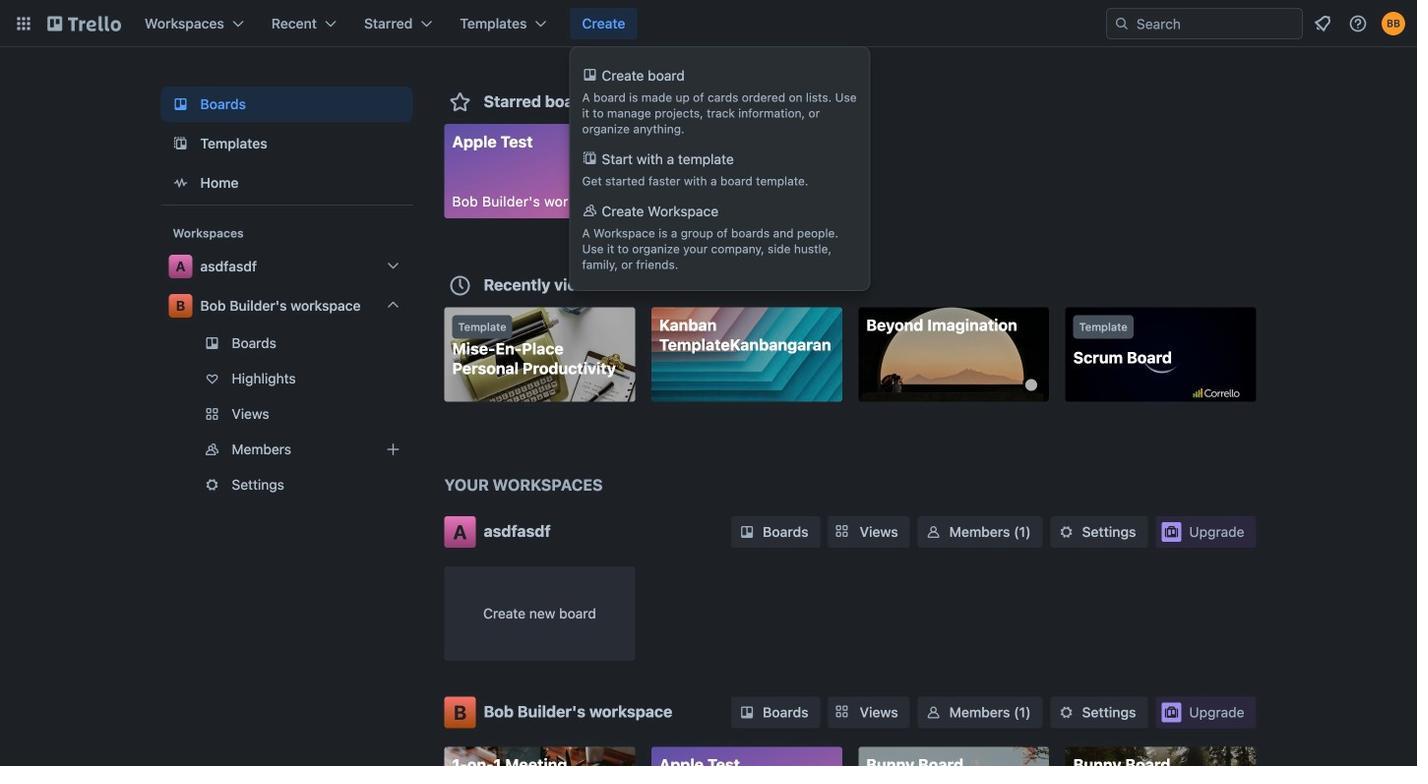Task type: locate. For each thing, give the bounding box(es) containing it.
0 notifications image
[[1311, 12, 1335, 35]]

Search field
[[1130, 10, 1302, 37]]

sm image
[[737, 523, 757, 542], [924, 523, 944, 542], [1057, 703, 1076, 723]]

1 horizontal spatial sm image
[[924, 703, 944, 723]]

primary element
[[0, 0, 1417, 47]]

2 horizontal spatial sm image
[[1057, 703, 1076, 723]]

sm image
[[1057, 523, 1076, 542], [737, 703, 757, 723], [924, 703, 944, 723]]

template board image
[[169, 132, 192, 156]]

add image
[[381, 438, 405, 462]]

search image
[[1114, 16, 1130, 31]]

bob builder (bobbuilder40) image
[[1382, 12, 1406, 35]]



Task type: describe. For each thing, give the bounding box(es) containing it.
home image
[[169, 171, 192, 195]]

open information menu image
[[1348, 14, 1368, 33]]

2 horizontal spatial sm image
[[1057, 523, 1076, 542]]

board image
[[169, 93, 192, 116]]

0 horizontal spatial sm image
[[737, 703, 757, 723]]

1 horizontal spatial sm image
[[924, 523, 944, 542]]

back to home image
[[47, 8, 121, 39]]

0 horizontal spatial sm image
[[737, 523, 757, 542]]



Task type: vqa. For each thing, say whether or not it's contained in the screenshot.
1st sm image from the right
yes



